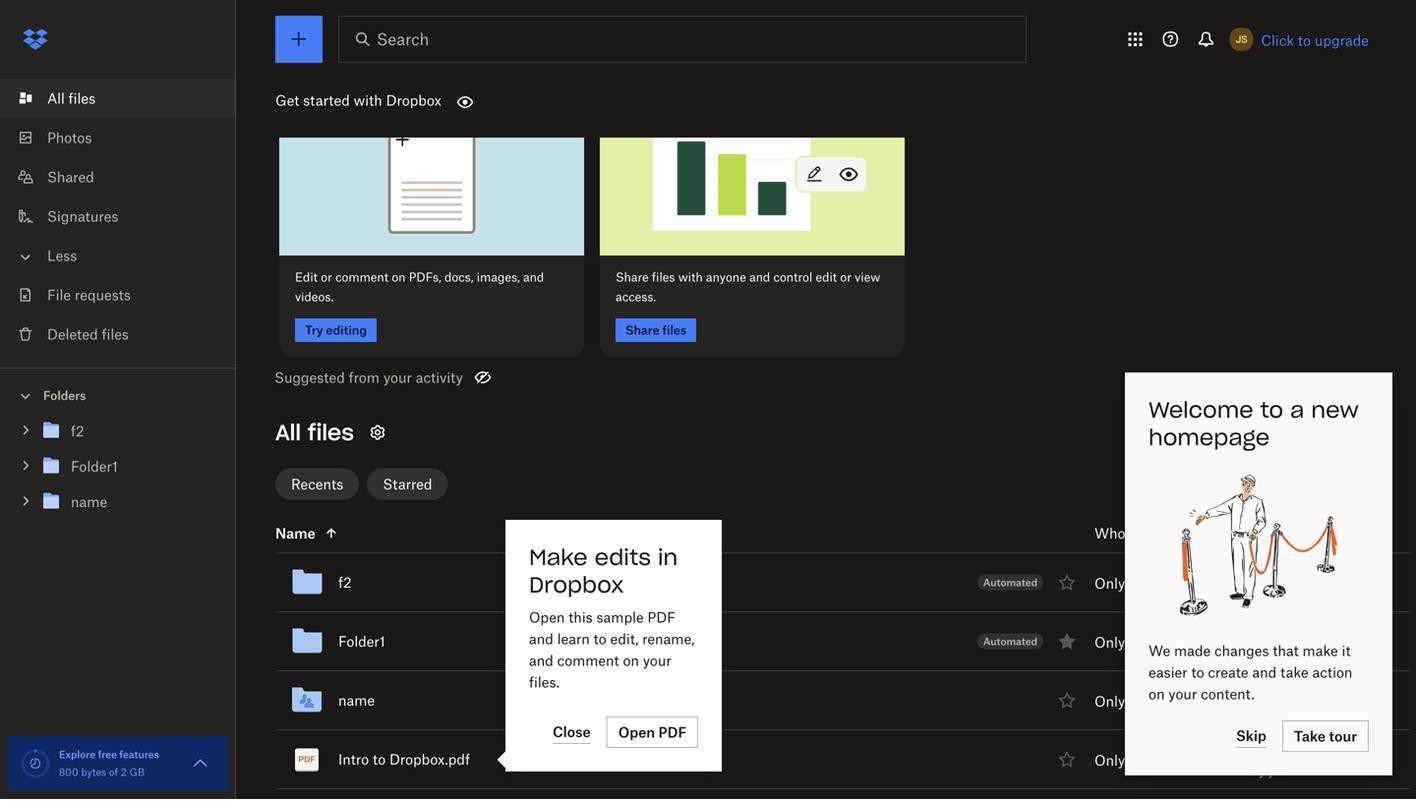 Task type: locate. For each thing, give the bounding box(es) containing it.
and right images,
[[523, 270, 544, 285]]

suggested
[[274, 369, 345, 386]]

only you button up "easier"
[[1095, 632, 1153, 654]]

1 vertical spatial open
[[619, 725, 655, 741]]

open right close button
[[619, 725, 655, 741]]

0 horizontal spatial or
[[321, 270, 332, 285]]

2 horizontal spatial on
[[1149, 686, 1165, 703]]

0 vertical spatial all
[[47, 90, 65, 107]]

only you button for name
[[1095, 691, 1153, 713]]

1 vertical spatial all
[[275, 419, 301, 447]]

only you inside name f2, modified 11/20/2023 11:54 am, element
[[1095, 576, 1153, 592]]

only you button inside name folder1, modified 11/16/2023 2:30 pm, element
[[1095, 632, 1153, 654]]

file requests
[[47, 287, 131, 304]]

files down share files with anyone and control edit or view access.
[[663, 323, 687, 338]]

share inside share files with anyone and control edit or view access.
[[616, 270, 649, 285]]

1 vertical spatial with
[[679, 270, 703, 285]]

2 -- from the top
[[1252, 634, 1263, 650]]

only you up "easier"
[[1095, 635, 1153, 651]]

name
[[71, 494, 107, 511], [338, 693, 375, 709]]

on inside open this sample pdf and learn to edit, rename, and comment on your files.
[[623, 653, 639, 670]]

0 vertical spatial with
[[354, 92, 383, 109]]

share
[[616, 270, 649, 285], [626, 323, 660, 338]]

-- for f2
[[1252, 575, 1263, 591]]

only you down "easier"
[[1095, 694, 1153, 710]]

comment down learn
[[557, 653, 619, 670]]

0 vertical spatial folder1
[[71, 458, 118, 475]]

-- down modified
[[1252, 575, 1263, 591]]

1 horizontal spatial dropbox
[[529, 572, 624, 599]]

files.
[[529, 674, 560, 691]]

0 vertical spatial add to starred image
[[1056, 571, 1079, 595]]

only you right add to starred icon
[[1095, 753, 1153, 769]]

you down can
[[1129, 576, 1153, 592]]

1 vertical spatial dropbox
[[529, 572, 624, 599]]

2 vertical spatial your
[[1169, 686, 1198, 703]]

you inside name name, modified 12/7/2023 2:26 pm, element
[[1129, 694, 1153, 710]]

with for files
[[679, 270, 703, 285]]

0 vertical spatial dropbox
[[386, 92, 442, 109]]

you for intro to dropbox.pdf
[[1129, 753, 1153, 769]]

automated for f2
[[984, 577, 1038, 589]]

to right intro
[[373, 752, 386, 768]]

open
[[529, 610, 565, 626], [619, 725, 655, 741]]

0 vertical spatial folder1 link
[[39, 454, 220, 481]]

1 vertical spatial automated
[[984, 636, 1038, 648]]

dropbox for get started with dropbox
[[386, 92, 442, 109]]

0 horizontal spatial on
[[392, 270, 406, 285]]

2
[[121, 767, 127, 779]]

try editing
[[305, 323, 367, 338]]

or inside share files with anyone and control edit or view access.
[[841, 270, 852, 285]]

0 horizontal spatial dropbox
[[386, 92, 442, 109]]

add to starred image
[[1056, 571, 1079, 595], [1056, 689, 1079, 713]]

folder1
[[71, 458, 118, 475], [338, 634, 385, 650]]

-- for folder1
[[1252, 634, 1263, 650]]

try editing button
[[295, 319, 377, 342]]

12/14/2023
[[1252, 742, 1330, 759]]

upgrade
[[1315, 32, 1370, 49]]

1 vertical spatial your
[[643, 653, 672, 670]]

get started with dropbox
[[275, 92, 442, 109]]

all files up the "recents" button
[[275, 419, 354, 447]]

to down "made"
[[1192, 665, 1205, 681]]

only you inside name name, modified 12/7/2023 2:26 pm, element
[[1095, 694, 1153, 710]]

comment up 'editing' at top left
[[336, 270, 389, 285]]

we made changes that make it easier to create and take action on your content.
[[1149, 643, 1353, 703]]

0 vertical spatial name link
[[39, 489, 220, 516]]

folder settings image
[[366, 421, 390, 445]]

1 only you from the top
[[1095, 576, 1153, 592]]

1 horizontal spatial name
[[338, 693, 375, 709]]

1 vertical spatial comment
[[557, 653, 619, 670]]

0 vertical spatial automated
[[984, 577, 1038, 589]]

share up access.
[[616, 270, 649, 285]]

files up photos
[[69, 90, 96, 107]]

3 -- from the top
[[1252, 693, 1263, 709]]

only you button inside name name, modified 12/7/2023 2:26 pm, element
[[1095, 691, 1153, 713]]

click to upgrade link
[[1262, 32, 1370, 49]]

you
[[1271, 426, 1291, 440], [1129, 576, 1153, 592], [1129, 635, 1153, 651], [1129, 694, 1153, 710], [1129, 753, 1153, 769], [1269, 764, 1289, 779]]

on down edit,
[[623, 653, 639, 670]]

1 horizontal spatial folder1
[[338, 634, 385, 650]]

1 add to starred image from the top
[[1056, 571, 1079, 595]]

dialog image. image
[[1181, 467, 1338, 625]]

1 vertical spatial f2 link
[[338, 571, 352, 595]]

automated inside name f2, modified 11/20/2023 11:54 am, element
[[984, 577, 1038, 589]]

you for f2
[[1129, 576, 1153, 592]]

only for intro to dropbox.pdf
[[1095, 753, 1126, 769]]

learn
[[557, 631, 590, 648]]

with right started
[[354, 92, 383, 109]]

share for share files
[[626, 323, 660, 338]]

only you button inside name intro to dropbox.pdf, modified 12/14/2023 4:53 pm, element
[[1095, 750, 1153, 772]]

folders
[[43, 389, 86, 403]]

deleted files link
[[16, 315, 236, 354]]

you up "easier"
[[1129, 635, 1153, 651]]

1 vertical spatial share
[[626, 323, 660, 338]]

or inside edit or comment on pdfs, docs, images, and videos.
[[321, 270, 332, 285]]

pdf
[[648, 610, 676, 626], [659, 725, 687, 741]]

you inside name folder1, modified 11/16/2023 2:30 pm, element
[[1129, 635, 1153, 651]]

0 vertical spatial share
[[616, 270, 649, 285]]

who can access
[[1095, 525, 1201, 542]]

only you have access
[[1242, 426, 1362, 440]]

less image
[[16, 247, 35, 267]]

folder1 link
[[39, 454, 220, 481], [338, 630, 385, 654]]

your inside 'we made changes that make it easier to create and take action on your content.'
[[1169, 686, 1198, 703]]

to for upgrade
[[1299, 32, 1312, 49]]

automated inside name folder1, modified 11/16/2023 2:30 pm, element
[[984, 636, 1038, 648]]

only inside name folder1, modified 11/16/2023 2:30 pm, element
[[1095, 635, 1126, 651]]

all
[[47, 90, 65, 107], [275, 419, 301, 447]]

docs,
[[445, 270, 474, 285]]

dropbox
[[386, 92, 442, 109], [529, 572, 624, 599]]

tour
[[1330, 729, 1358, 745]]

-
[[1252, 575, 1258, 591], [1258, 575, 1263, 591], [1252, 634, 1258, 650], [1258, 634, 1263, 650], [1252, 693, 1258, 709], [1258, 693, 1263, 709]]

1 vertical spatial access
[[1157, 525, 1201, 542]]

dropbox right started
[[386, 92, 442, 109]]

pdf up rename,
[[648, 610, 676, 626]]

name button
[[275, 522, 1047, 546]]

0 horizontal spatial folder1
[[71, 458, 118, 475]]

table
[[232, 515, 1412, 790]]

on down "easier"
[[1149, 686, 1165, 703]]

2 or from the left
[[841, 270, 852, 285]]

files left folder settings image
[[308, 419, 354, 447]]

and up files.
[[529, 653, 554, 670]]

changes
[[1215, 643, 1270, 660]]

to right 'click'
[[1299, 32, 1312, 49]]

0 horizontal spatial with
[[354, 92, 383, 109]]

to left edit,
[[594, 631, 607, 648]]

with for started
[[354, 92, 383, 109]]

your down "easier"
[[1169, 686, 1198, 703]]

your
[[384, 369, 412, 386], [643, 653, 672, 670], [1169, 686, 1198, 703]]

1 horizontal spatial folder1 link
[[338, 630, 385, 654]]

you inside name f2, modified 11/20/2023 11:54 am, element
[[1129, 576, 1153, 592]]

access right can
[[1157, 525, 1201, 542]]

2 only you from the top
[[1095, 635, 1153, 651]]

open inside open this sample pdf and learn to edit, rename, and comment on your files.
[[529, 610, 565, 626]]

4 only you from the top
[[1095, 753, 1153, 769]]

1 horizontal spatial open
[[619, 725, 655, 741]]

0 horizontal spatial comment
[[336, 270, 389, 285]]

-- left that
[[1252, 634, 1263, 650]]

files inside list item
[[69, 90, 96, 107]]

to left a
[[1261, 396, 1284, 424]]

all files
[[47, 90, 96, 107], [275, 419, 354, 447]]

0 horizontal spatial open
[[529, 610, 565, 626]]

only you for f2
[[1095, 576, 1153, 592]]

2 vertical spatial on
[[1149, 686, 1165, 703]]

1 vertical spatial name link
[[338, 689, 375, 713]]

1 only you button from the top
[[1095, 573, 1153, 595]]

--
[[1252, 575, 1263, 591], [1252, 634, 1263, 650], [1252, 693, 1263, 709]]

to
[[1299, 32, 1312, 49], [1261, 396, 1284, 424], [594, 631, 607, 648], [1192, 665, 1205, 681], [373, 752, 386, 768]]

only inside name f2, modified 11/20/2023 11:54 am, element
[[1095, 576, 1126, 592]]

1 horizontal spatial name link
[[338, 689, 375, 713]]

4 only you button from the top
[[1095, 750, 1153, 772]]

made
[[1175, 643, 1211, 660]]

your down rename,
[[643, 653, 672, 670]]

and
[[523, 270, 544, 285], [750, 270, 771, 285], [529, 631, 554, 648], [529, 653, 554, 670], [1253, 665, 1277, 681]]

only inside name name, modified 12/7/2023 2:26 pm, element
[[1095, 694, 1126, 710]]

photos
[[47, 129, 92, 146]]

only you inside name intro to dropbox.pdf, modified 12/14/2023 4:53 pm, element
[[1095, 753, 1153, 769]]

only you for name
[[1095, 694, 1153, 710]]

with inside share files with anyone and control edit or view access.
[[679, 270, 703, 285]]

1 automated from the top
[[984, 577, 1038, 589]]

add to starred image up the remove from starred image
[[1056, 571, 1079, 595]]

with left "anyone"
[[679, 270, 703, 285]]

have
[[1295, 426, 1321, 440]]

shared link
[[16, 157, 236, 197]]

0 vertical spatial on
[[392, 270, 406, 285]]

automated for folder1
[[984, 636, 1038, 648]]

add to starred image down the remove from starred image
[[1056, 689, 1079, 713]]

0 horizontal spatial all files
[[47, 90, 96, 107]]

open left this
[[529, 610, 565, 626]]

all inside list item
[[47, 90, 65, 107]]

1 -- from the top
[[1252, 575, 1263, 591]]

-- up skip
[[1252, 693, 1263, 709]]

open pdf
[[619, 725, 687, 741]]

files up access.
[[652, 270, 675, 285]]

Search in folder "Dropbox" text field
[[377, 28, 986, 51]]

pdf down rename,
[[659, 725, 687, 741]]

only you inside name folder1, modified 11/16/2023 2:30 pm, element
[[1095, 635, 1153, 651]]

1 vertical spatial pdf
[[659, 725, 687, 741]]

to inside open this sample pdf and learn to edit, rename, and comment on your files.
[[594, 631, 607, 648]]

you left the have
[[1271, 426, 1291, 440]]

only you button inside name f2, modified 11/20/2023 11:54 am, element
[[1095, 573, 1153, 595]]

only you down who
[[1095, 576, 1153, 592]]

-- inside name f2, modified 11/20/2023 11:54 am, element
[[1252, 575, 1263, 591]]

share for share files with anyone and control edit or view access.
[[616, 270, 649, 285]]

all files up photos
[[47, 90, 96, 107]]

it
[[1343, 643, 1351, 660]]

only inside name intro to dropbox.pdf, modified 12/14/2023 4:53 pm, element
[[1095, 753, 1126, 769]]

-- inside name folder1, modified 11/16/2023 2:30 pm, element
[[1252, 634, 1263, 650]]

all up photos
[[47, 90, 65, 107]]

close button
[[553, 721, 591, 745]]

free
[[98, 749, 117, 762]]

and left learn
[[529, 631, 554, 648]]

0 vertical spatial open
[[529, 610, 565, 626]]

1 horizontal spatial access
[[1324, 426, 1362, 440]]

2 add to starred image from the top
[[1056, 689, 1079, 713]]

only you for intro to dropbox.pdf
[[1095, 753, 1153, 769]]

1 vertical spatial add to starred image
[[1056, 689, 1079, 713]]

welcome to a new homepage
[[1149, 396, 1360, 452]]

make edits in dropbox
[[529, 544, 678, 599]]

open for open pdf
[[619, 725, 655, 741]]

modified button
[[1252, 522, 1362, 546]]

only you button down who
[[1095, 573, 1153, 595]]

0 vertical spatial your
[[384, 369, 412, 386]]

1 vertical spatial --
[[1252, 634, 1263, 650]]

to for a
[[1261, 396, 1284, 424]]

dropbox inside make edits in dropbox
[[529, 572, 624, 599]]

dropbox up this
[[529, 572, 624, 599]]

1 horizontal spatial with
[[679, 270, 703, 285]]

name f2, modified 11/20/2023 11:54 am, element
[[232, 554, 1412, 613]]

content.
[[1201, 686, 1255, 703]]

take
[[1281, 665, 1309, 681]]

0 vertical spatial f2 link
[[39, 419, 220, 445]]

features
[[119, 749, 159, 762]]

your inside open this sample pdf and learn to edit, rename, and comment on your files.
[[643, 653, 672, 670]]

click to upgrade
[[1262, 32, 1370, 49]]

access inside table
[[1157, 525, 1201, 542]]

and inside 'we made changes that make it easier to create and take action on your content.'
[[1253, 665, 1277, 681]]

file requests link
[[16, 275, 236, 315]]

0 horizontal spatial f2
[[71, 423, 84, 440]]

3 only you button from the top
[[1095, 691, 1153, 713]]

only
[[1242, 426, 1268, 440], [1095, 576, 1126, 592], [1095, 635, 1126, 651], [1095, 694, 1126, 710], [1095, 753, 1126, 769]]

f2 link
[[39, 419, 220, 445], [338, 571, 352, 595]]

folder1 inside group
[[71, 458, 118, 475]]

0 horizontal spatial name link
[[39, 489, 220, 516]]

2 only you button from the top
[[1095, 632, 1153, 654]]

name folder1, modified 11/16/2023 2:30 pm, element
[[232, 613, 1412, 672]]

1 horizontal spatial comment
[[557, 653, 619, 670]]

you for folder1
[[1129, 635, 1153, 651]]

to for dropbox.pdf
[[373, 752, 386, 768]]

on inside edit or comment on pdfs, docs, images, and videos.
[[392, 270, 406, 285]]

list
[[0, 67, 236, 368]]

a
[[1291, 396, 1305, 424]]

0 horizontal spatial access
[[1157, 525, 1201, 542]]

share inside button
[[626, 323, 660, 338]]

3 only you from the top
[[1095, 694, 1153, 710]]

share files button
[[616, 319, 697, 342]]

group
[[0, 410, 236, 535]]

1 vertical spatial on
[[623, 653, 639, 670]]

you right add to starred icon
[[1129, 753, 1153, 769]]

with
[[354, 92, 383, 109], [679, 270, 703, 285]]

only you button for intro to dropbox.pdf
[[1095, 750, 1153, 772]]

requests
[[75, 287, 131, 304]]

1 vertical spatial folder1 link
[[338, 630, 385, 654]]

0 vertical spatial comment
[[336, 270, 389, 285]]

you down "easier"
[[1129, 694, 1153, 710]]

create
[[1209, 665, 1249, 681]]

all down suggested
[[275, 419, 301, 447]]

1 horizontal spatial on
[[623, 653, 639, 670]]

only you button for f2
[[1095, 573, 1153, 595]]

-- inside name name, modified 12/7/2023 2:26 pm, element
[[1252, 693, 1263, 709]]

0 vertical spatial all files
[[47, 90, 96, 107]]

0 vertical spatial pdf
[[648, 610, 676, 626]]

on left pdfs,
[[392, 270, 406, 285]]

1 horizontal spatial all files
[[275, 419, 354, 447]]

2 horizontal spatial your
[[1169, 686, 1198, 703]]

can
[[1130, 525, 1153, 542]]

name link
[[39, 489, 220, 516], [338, 689, 375, 713]]

and left take
[[1253, 665, 1277, 681]]

you right by
[[1269, 764, 1289, 779]]

0 horizontal spatial name
[[71, 494, 107, 511]]

only you button down "easier"
[[1095, 691, 1153, 713]]

pdf inside button
[[659, 725, 687, 741]]

access down new
[[1324, 426, 1362, 440]]

to inside welcome to a new homepage
[[1261, 396, 1284, 424]]

800
[[59, 767, 78, 779]]

open inside button
[[619, 725, 655, 741]]

0 horizontal spatial all
[[47, 90, 65, 107]]

2 automated from the top
[[984, 636, 1038, 648]]

gb
[[130, 767, 145, 779]]

folder1 inside name folder1, modified 11/16/2023 2:30 pm, element
[[338, 634, 385, 650]]

2 vertical spatial --
[[1252, 693, 1263, 709]]

access
[[1324, 426, 1362, 440], [1157, 525, 1201, 542]]

your right from
[[384, 369, 412, 386]]

0 horizontal spatial folder1 link
[[39, 454, 220, 481]]

try
[[305, 323, 323, 338]]

1 horizontal spatial or
[[841, 270, 852, 285]]

js
[[1236, 33, 1248, 45]]

folder1 link inside group
[[39, 454, 220, 481]]

1 vertical spatial folder1
[[338, 634, 385, 650]]

0 horizontal spatial f2 link
[[39, 419, 220, 445]]

1 horizontal spatial f2
[[338, 575, 352, 591]]

deleted
[[47, 326, 98, 343]]

and left control
[[750, 270, 771, 285]]

recents button
[[275, 469, 359, 500]]

0 vertical spatial --
[[1252, 575, 1263, 591]]

folders button
[[0, 381, 236, 410]]

comment
[[336, 270, 389, 285], [557, 653, 619, 670]]

share down access.
[[626, 323, 660, 338]]

only you button right add to starred icon
[[1095, 750, 1153, 772]]

new
[[1312, 396, 1360, 424]]

quota usage element
[[20, 749, 51, 780]]

1 horizontal spatial your
[[643, 653, 672, 670]]

1 or from the left
[[321, 270, 332, 285]]

only you for folder1
[[1095, 635, 1153, 651]]



Task type: vqa. For each thing, say whether or not it's contained in the screenshot.
with
yes



Task type: describe. For each thing, give the bounding box(es) containing it.
intro
[[338, 752, 369, 768]]

add to starred image inside name name, modified 12/7/2023 2:26 pm, element
[[1056, 689, 1079, 713]]

click
[[1262, 32, 1295, 49]]

name
[[275, 525, 316, 542]]

easier
[[1149, 665, 1188, 681]]

files inside button
[[663, 323, 687, 338]]

explore
[[59, 749, 96, 762]]

open for open this sample pdf and learn to edit, rename, and comment on your files.
[[529, 610, 565, 626]]

0 horizontal spatial your
[[384, 369, 412, 386]]

signatures link
[[16, 197, 236, 236]]

group containing f2
[[0, 410, 236, 535]]

deleted files
[[47, 326, 129, 343]]

0 vertical spatial access
[[1324, 426, 1362, 440]]

add to starred image
[[1056, 748, 1079, 772]]

bytes
[[81, 767, 106, 779]]

all files inside list item
[[47, 90, 96, 107]]

activity
[[416, 369, 463, 386]]

modified
[[1252, 525, 1310, 542]]

files down file requests link
[[102, 326, 129, 343]]

list containing all files
[[0, 67, 236, 368]]

suggested from your activity
[[274, 369, 463, 386]]

videos.
[[295, 290, 334, 305]]

edit or comment on pdfs, docs, images, and videos.
[[295, 270, 544, 305]]

only you button for folder1
[[1095, 632, 1153, 654]]

dropbox.pdf
[[390, 752, 470, 768]]

open this sample pdf and learn to edit, rename, and comment on your files.
[[529, 610, 695, 691]]

rename,
[[643, 631, 695, 648]]

0 vertical spatial name
[[71, 494, 107, 511]]

only for name
[[1095, 694, 1126, 710]]

view
[[855, 270, 881, 285]]

1 horizontal spatial all
[[275, 419, 301, 447]]

recents
[[291, 476, 344, 493]]

1 vertical spatial name
[[338, 693, 375, 709]]

action
[[1313, 665, 1353, 681]]

1 horizontal spatial f2 link
[[338, 571, 352, 595]]

comment inside edit or comment on pdfs, docs, images, and videos.
[[336, 270, 389, 285]]

share files with anyone and control edit or view access.
[[616, 270, 881, 305]]

shared
[[47, 169, 94, 185]]

take tour
[[1295, 729, 1358, 745]]

that
[[1273, 643, 1299, 660]]

only for f2
[[1095, 576, 1126, 592]]

intro to dropbox.pdf link
[[338, 748, 470, 772]]

of
[[109, 767, 118, 779]]

we
[[1149, 643, 1171, 660]]

in
[[658, 544, 678, 572]]

pdf inside open this sample pdf and learn to edit, rename, and comment on your files.
[[648, 610, 676, 626]]

skip button
[[1237, 725, 1267, 749]]

you for name
[[1129, 694, 1153, 710]]

to inside 'we made changes that make it easier to create and take action on your content.'
[[1192, 665, 1205, 681]]

pdfs,
[[409, 270, 441, 285]]

all files list item
[[0, 79, 236, 118]]

starred button
[[367, 469, 448, 500]]

sample
[[597, 610, 644, 626]]

skip
[[1237, 728, 1267, 745]]

welcome
[[1149, 396, 1254, 424]]

edits
[[595, 544, 651, 572]]

images,
[[477, 270, 520, 285]]

name name, modified 12/7/2023 2:26 pm, element
[[232, 672, 1412, 731]]

from
[[349, 369, 380, 386]]

name intro to dropbox.pdf, modified 12/14/2023 4:53 pm, element
[[232, 731, 1412, 790]]

1 vertical spatial all files
[[275, 419, 354, 447]]

on inside 'we made changes that make it easier to create and take action on your content.'
[[1149, 686, 1165, 703]]

take tour button
[[1283, 721, 1370, 753]]

make
[[529, 544, 588, 572]]

signatures
[[47, 208, 118, 225]]

edit
[[295, 270, 318, 285]]

js button
[[1226, 24, 1258, 55]]

homepage
[[1149, 424, 1270, 452]]

editing
[[326, 323, 367, 338]]

dropbox image
[[16, 20, 55, 59]]

files inside share files with anyone and control edit or view access.
[[652, 270, 675, 285]]

starred
[[383, 476, 433, 493]]

take
[[1295, 729, 1326, 745]]

0 vertical spatial f2
[[71, 423, 84, 440]]

close
[[553, 724, 591, 741]]

this
[[569, 610, 593, 626]]

edit,
[[611, 631, 639, 648]]

anyone
[[706, 270, 746, 285]]

open pdf button
[[607, 717, 699, 749]]

who
[[1095, 525, 1126, 542]]

make
[[1303, 643, 1339, 660]]

and inside share files with anyone and control edit or view access.
[[750, 270, 771, 285]]

-- for name
[[1252, 693, 1263, 709]]

started
[[303, 92, 350, 109]]

table containing name
[[232, 515, 1412, 790]]

pm
[[1367, 742, 1388, 759]]

access.
[[616, 290, 657, 305]]

comment inside open this sample pdf and learn to edit, rename, and comment on your files.
[[557, 653, 619, 670]]

file
[[47, 287, 71, 304]]

add to starred image inside name f2, modified 11/20/2023 11:54 am, element
[[1056, 571, 1079, 595]]

get
[[275, 92, 299, 109]]

intro to dropbox.pdf
[[338, 752, 470, 768]]

12/14/2023 4:53 pm by you
[[1252, 742, 1388, 779]]

only for folder1
[[1095, 635, 1126, 651]]

edit
[[816, 270, 837, 285]]

control
[[774, 270, 813, 285]]

4:53
[[1334, 742, 1363, 759]]

and inside edit or comment on pdfs, docs, images, and videos.
[[523, 270, 544, 285]]

remove from starred image
[[1056, 630, 1079, 654]]

dropbox for make edits in dropbox
[[529, 572, 624, 599]]

you inside 12/14/2023 4:53 pm by you
[[1269, 764, 1289, 779]]

1 vertical spatial f2
[[338, 575, 352, 591]]

by
[[1252, 764, 1266, 779]]

explore free features 800 bytes of 2 gb
[[59, 749, 159, 779]]

less
[[47, 247, 77, 264]]



